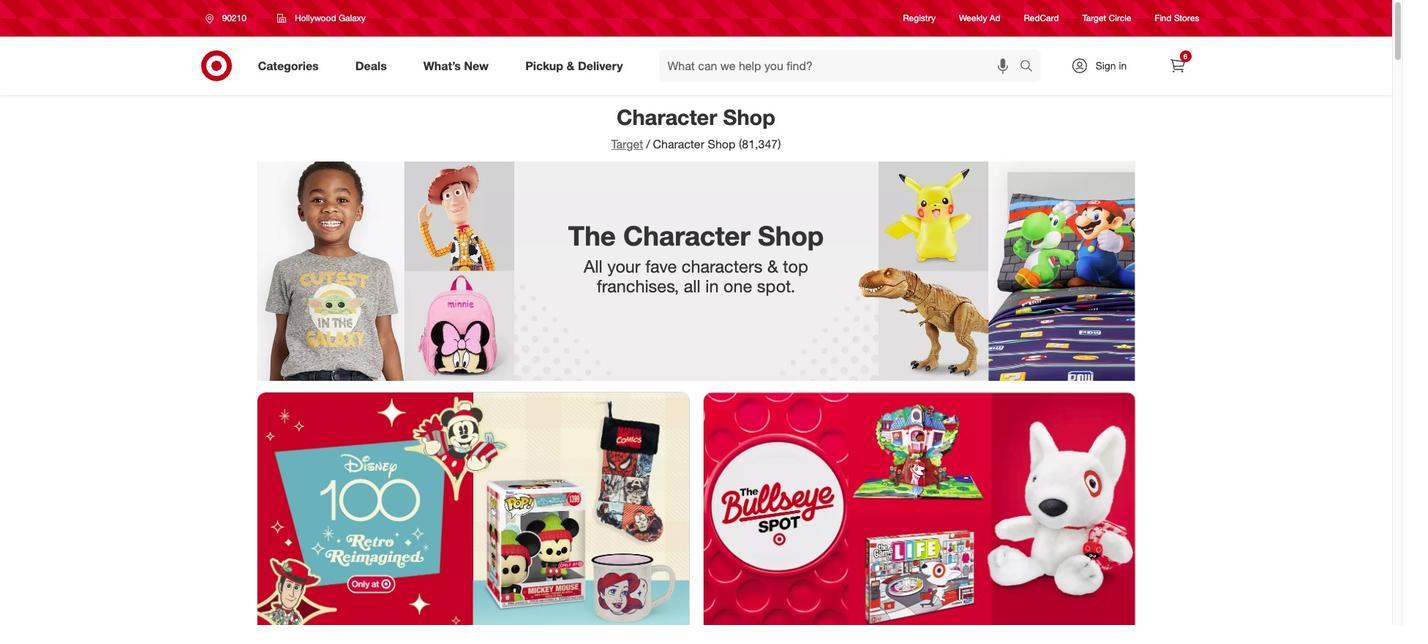 Task type: locate. For each thing, give the bounding box(es) containing it.
sign in
[[1096, 59, 1127, 72]]

2 vertical spatial character
[[624, 219, 751, 252]]

in inside the character shop all your fave characters & top franchises, all in one spot.
[[706, 276, 719, 297]]

1 horizontal spatial target
[[1083, 13, 1107, 24]]

in right sign
[[1119, 59, 1127, 72]]

0 horizontal spatial in
[[706, 276, 719, 297]]

1 horizontal spatial &
[[768, 257, 779, 278]]

target left the /
[[611, 137, 644, 152]]

& left top
[[768, 257, 779, 278]]

weekly ad
[[960, 13, 1001, 24]]

2 vertical spatial shop
[[758, 219, 824, 252]]

0 horizontal spatial &
[[567, 58, 575, 73]]

0 horizontal spatial target
[[611, 137, 644, 152]]

shop up (81,347)
[[724, 104, 776, 130]]

hollywood galaxy button
[[268, 5, 375, 31]]

character up the /
[[617, 104, 718, 130]]

90210 button
[[196, 5, 262, 31]]

find
[[1155, 13, 1172, 24]]

1 vertical spatial &
[[768, 257, 779, 278]]

categories link
[[246, 50, 337, 82]]

0 vertical spatial in
[[1119, 59, 1127, 72]]

&
[[567, 58, 575, 73], [768, 257, 779, 278]]

target left circle
[[1083, 13, 1107, 24]]

target
[[1083, 13, 1107, 24], [611, 137, 644, 152]]

spot.
[[757, 276, 796, 297]]

in inside "sign in" link
[[1119, 59, 1127, 72]]

weekly
[[960, 13, 988, 24]]

/
[[646, 137, 650, 152]]

deals
[[356, 58, 387, 73]]

1 vertical spatial in
[[706, 276, 719, 297]]

0 vertical spatial shop
[[724, 104, 776, 130]]

& right pickup
[[567, 58, 575, 73]]

character inside the character shop all your fave characters & top franchises, all in one spot.
[[624, 219, 751, 252]]

the bullseye spot image
[[704, 393, 1136, 626]]

sign
[[1096, 59, 1117, 72]]

registry link
[[904, 12, 936, 25]]

target circle link
[[1083, 12, 1132, 25]]

franchises,
[[597, 276, 679, 297]]

pickup & delivery
[[526, 58, 623, 73]]

character right the /
[[653, 137, 705, 152]]

target circle
[[1083, 13, 1132, 24]]

pickup
[[526, 58, 564, 73]]

character up fave
[[624, 219, 751, 252]]

0 vertical spatial target
[[1083, 13, 1107, 24]]

your
[[608, 257, 641, 278]]

in right 'all'
[[706, 276, 719, 297]]

1 vertical spatial character
[[653, 137, 705, 152]]

shop up top
[[758, 219, 824, 252]]

in
[[1119, 59, 1127, 72], [706, 276, 719, 297]]

delivery
[[578, 58, 623, 73]]

fave
[[646, 257, 677, 278]]

circle
[[1109, 13, 1132, 24]]

1 horizontal spatial in
[[1119, 59, 1127, 72]]

top
[[783, 257, 809, 278]]

character
[[617, 104, 718, 130], [653, 137, 705, 152], [624, 219, 751, 252]]

all
[[584, 257, 603, 278]]

find stores
[[1155, 13, 1200, 24]]

shop left (81,347)
[[708, 137, 736, 152]]

target link
[[611, 137, 644, 152]]

pickup & delivery link
[[513, 50, 642, 82]]

0 vertical spatial &
[[567, 58, 575, 73]]

1 vertical spatial target
[[611, 137, 644, 152]]

shop
[[724, 104, 776, 130], [708, 137, 736, 152], [758, 219, 824, 252]]

0 vertical spatial character
[[617, 104, 718, 130]]



Task type: describe. For each thing, give the bounding box(es) containing it.
deals link
[[343, 50, 405, 82]]

weekly ad link
[[960, 12, 1001, 25]]

(81,347)
[[739, 137, 781, 152]]

search
[[1013, 60, 1049, 74]]

& inside the character shop all your fave characters & top franchises, all in one spot.
[[768, 257, 779, 278]]

redcard
[[1024, 13, 1059, 24]]

all
[[684, 276, 701, 297]]

shop inside the character shop all your fave characters & top franchises, all in one spot.
[[758, 219, 824, 252]]

character shop target / character shop (81,347)
[[611, 104, 781, 152]]

sign in link
[[1059, 50, 1150, 82]]

90210
[[222, 12, 247, 23]]

what's new link
[[411, 50, 507, 82]]

ad
[[990, 13, 1001, 24]]

What can we help you find? suggestions appear below search field
[[659, 50, 1024, 82]]

stores
[[1175, 13, 1200, 24]]

categories
[[258, 58, 319, 73]]

6 link
[[1162, 50, 1194, 82]]

target inside character shop target / character shop (81,347)
[[611, 137, 644, 152]]

redcard link
[[1024, 12, 1059, 25]]

6
[[1184, 52, 1188, 61]]

find stores link
[[1155, 12, 1200, 25]]

the character shop all your fave characters & top franchises, all in one spot.
[[569, 219, 824, 297]]

registry
[[904, 13, 936, 24]]

search button
[[1013, 50, 1049, 85]]

what's new
[[424, 58, 489, 73]]

hollywood
[[295, 12, 336, 23]]

characters
[[682, 257, 763, 278]]

only at target image
[[257, 393, 689, 626]]

galaxy
[[339, 12, 366, 23]]

what's
[[424, 58, 461, 73]]

one
[[724, 276, 753, 297]]

hollywood galaxy
[[295, 12, 366, 23]]

the
[[569, 219, 616, 252]]

new
[[464, 58, 489, 73]]

1 vertical spatial shop
[[708, 137, 736, 152]]

target inside target circle link
[[1083, 13, 1107, 24]]



Task type: vqa. For each thing, say whether or not it's contained in the screenshot.
Find Stores
yes



